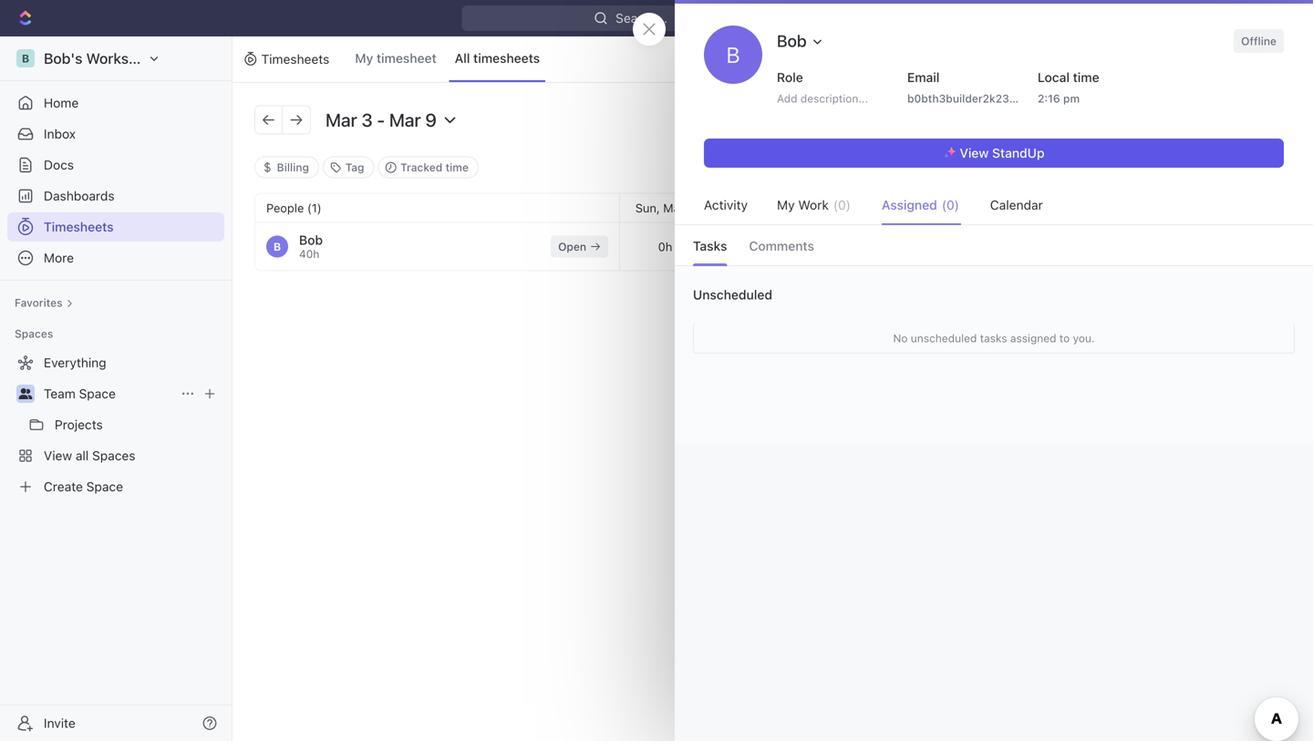 Task type: locate. For each thing, give the bounding box(es) containing it.
0 horizontal spatial b
[[22, 52, 29, 65]]

view standup
[[960, 145, 1045, 161]]

time up pm
[[1073, 70, 1100, 85]]

people (1)
[[266, 201, 322, 215]]

bob button
[[770, 26, 833, 57], [770, 26, 833, 57]]

2:16
[[1038, 92, 1061, 105]]

1 horizontal spatial view
[[960, 145, 989, 161]]

1 vertical spatial space
[[86, 479, 123, 494]]

1 horizontal spatial timesheets
[[261, 52, 330, 67]]

home
[[44, 95, 79, 110]]

0 horizontal spatial timesheets
[[44, 219, 114, 234]]

add description... button
[[770, 88, 890, 109]]

b
[[727, 42, 740, 68], [22, 52, 29, 65], [274, 240, 281, 253]]

3
[[362, 109, 373, 130], [688, 201, 695, 215]]

time
[[1073, 70, 1100, 85], [446, 161, 469, 174]]

bob's workspace, , element
[[16, 49, 35, 68]]

0 vertical spatial my
[[355, 51, 373, 66]]

2 (0) from the left
[[942, 197, 960, 213]]

3 left - on the left top of the page
[[362, 109, 373, 130]]

sun,
[[636, 201, 660, 215]]

description...
[[801, 92, 868, 105]]

my work (0)
[[777, 197, 851, 213]]

add
[[777, 92, 798, 105]]

time inside local time 2:16 pm
[[1073, 70, 1100, 85]]

0h
[[658, 240, 673, 254]]

1 horizontal spatial my
[[777, 197, 795, 213]]

workspace
[[86, 50, 162, 67]]

1 vertical spatial time
[[446, 161, 469, 174]]

0 vertical spatial 3
[[362, 109, 373, 130]]

(0) right work on the right
[[834, 197, 851, 213]]

view
[[960, 145, 989, 161], [44, 448, 72, 463]]

1 horizontal spatial 3
[[688, 201, 695, 215]]

tag button
[[323, 156, 374, 178]]

bob up role
[[777, 31, 807, 51]]

1 vertical spatial bob
[[299, 233, 323, 248]]

(0) right the assigned
[[942, 197, 960, 213]]

1 vertical spatial spaces
[[92, 448, 135, 463]]

all timesheets link
[[449, 36, 546, 82]]

1 horizontal spatial spaces
[[92, 448, 135, 463]]

spaces
[[15, 327, 53, 340], [92, 448, 135, 463]]

space
[[79, 386, 116, 401], [86, 479, 123, 494]]

(0)
[[834, 197, 851, 213], [942, 197, 960, 213]]

tree containing everything
[[7, 348, 224, 502]]

search...
[[616, 10, 668, 26]]

create
[[44, 479, 83, 494]]

user group image
[[19, 389, 32, 400]]

b inside navigation
[[22, 52, 29, 65]]

timesheets down dashboards
[[44, 219, 114, 234]]

time for local
[[1073, 70, 1100, 85]]

0 vertical spatial space
[[79, 386, 116, 401]]

bob's
[[44, 50, 82, 67]]

my left work on the right
[[777, 197, 795, 213]]

my left timesheet
[[355, 51, 373, 66]]

←
[[261, 110, 276, 130]]

billing
[[274, 161, 309, 174]]

mar
[[326, 109, 357, 130], [389, 109, 421, 130], [663, 201, 685, 215]]

unscheduled
[[693, 287, 773, 302]]

1 vertical spatial timesheets
[[44, 219, 114, 234]]

assigned
[[1011, 332, 1057, 345]]

timesheets up "→"
[[261, 52, 330, 67]]

0 horizontal spatial (0)
[[834, 197, 851, 213]]

timesheets
[[261, 52, 330, 67], [44, 219, 114, 234]]

0 vertical spatial view
[[960, 145, 989, 161]]

0 horizontal spatial my
[[355, 51, 373, 66]]

mar left - on the left top of the page
[[326, 109, 357, 130]]

b for bob
[[274, 240, 281, 253]]

local
[[1038, 70, 1070, 85]]

email
[[908, 70, 940, 85]]

create space link
[[7, 473, 221, 502]]

0 horizontal spatial 3
[[362, 109, 373, 130]]

time inside "dropdown button"
[[446, 161, 469, 174]]

spaces down favorites
[[15, 327, 53, 340]]

view for view standup
[[960, 145, 989, 161]]

mar right sun, in the top of the page
[[663, 201, 685, 215]]

view for view all spaces
[[44, 448, 72, 463]]

1 vertical spatial my
[[777, 197, 795, 213]]

team space link
[[44, 379, 173, 409]]

space down view all spaces link
[[86, 479, 123, 494]]

space for team space
[[79, 386, 116, 401]]

local time 2:16 pm
[[1038, 70, 1100, 105]]

view left all
[[44, 448, 72, 463]]

time for tracked
[[446, 161, 469, 174]]

0 horizontal spatial time
[[446, 161, 469, 174]]

to
[[1060, 332, 1070, 345]]

space for create space
[[86, 479, 123, 494]]

1 horizontal spatial b
[[274, 240, 281, 253]]

-
[[377, 109, 385, 130]]

mar right - on the left top of the page
[[389, 109, 421, 130]]

3 left activity
[[688, 201, 695, 215]]

0 vertical spatial timesheets
[[261, 52, 330, 67]]

spaces inside view all spaces link
[[92, 448, 135, 463]]

0 horizontal spatial view
[[44, 448, 72, 463]]

more button
[[7, 244, 224, 273]]

home link
[[7, 88, 224, 118]]

1 vertical spatial 3
[[688, 201, 695, 215]]

bob
[[777, 31, 807, 51], [299, 233, 323, 248]]

offline
[[1242, 35, 1277, 47]]

bob for bob
[[777, 31, 807, 51]]

1 horizontal spatial time
[[1073, 70, 1100, 85]]

tracked
[[401, 161, 443, 174]]

tree
[[7, 348, 224, 502]]

projects link
[[55, 410, 221, 440]]

view left standup
[[960, 145, 989, 161]]

time right 'tracked' at top left
[[446, 161, 469, 174]]

b for bob's workspace
[[22, 52, 29, 65]]

40h
[[299, 248, 320, 260]]

my
[[355, 51, 373, 66], [777, 197, 795, 213]]

bob down (1) at the top of page
[[299, 233, 323, 248]]

space down the everything link
[[79, 386, 116, 401]]

0 vertical spatial bob
[[777, 31, 807, 51]]

0 horizontal spatial mar
[[326, 109, 357, 130]]

view inside view standup button
[[960, 145, 989, 161]]

spaces up the create space link
[[92, 448, 135, 463]]

create space
[[44, 479, 123, 494]]

1 horizontal spatial (0)
[[942, 197, 960, 213]]

1 horizontal spatial bob
[[777, 31, 807, 51]]

role add description...
[[777, 70, 868, 105]]

0 horizontal spatial spaces
[[15, 327, 53, 340]]

1 vertical spatial view
[[44, 448, 72, 463]]

docs
[[44, 157, 74, 172]]

timesheets link
[[7, 213, 224, 242]]

0 vertical spatial time
[[1073, 70, 1100, 85]]

my for my work (0)
[[777, 197, 795, 213]]

(1)
[[307, 201, 322, 215]]

0 horizontal spatial bob
[[299, 233, 323, 248]]

bob, , element
[[266, 236, 288, 258]]

more
[[44, 250, 74, 265]]

sun, mar 3
[[636, 201, 695, 215]]

inbox link
[[7, 119, 224, 149]]

view inside view all spaces link
[[44, 448, 72, 463]]

everything
[[44, 355, 106, 370]]

bob for bob 40h
[[299, 233, 323, 248]]



Task type: vqa. For each thing, say whether or not it's contained in the screenshot.
"Bob's"
yes



Task type: describe. For each thing, give the bounding box(es) containing it.
all
[[455, 51, 470, 66]]

b0bth3builder2k23@gmail.com
[[908, 92, 1074, 105]]

activity
[[704, 197, 748, 213]]

my timesheet link
[[350, 36, 442, 82]]

tag
[[342, 161, 364, 174]]

sidebar navigation
[[0, 36, 236, 742]]

timesheets inside "link"
[[44, 219, 114, 234]]

2 horizontal spatial mar
[[663, 201, 685, 215]]

my timesheet
[[355, 51, 437, 66]]

0 vertical spatial spaces
[[15, 327, 53, 340]]

→ button
[[283, 106, 310, 133]]

inbox
[[44, 126, 76, 141]]

mar 3 - mar 9
[[326, 109, 441, 130]]

3 inside dropdown button
[[362, 109, 373, 130]]

view standup button
[[704, 139, 1284, 168]]

favorites button
[[7, 292, 81, 314]]

team space
[[44, 386, 116, 401]]

view all spaces link
[[7, 441, 221, 471]]

mar 3 - mar 9 button
[[318, 105, 467, 135]]

invite
[[44, 716, 76, 731]]

standup
[[992, 145, 1045, 161]]

tracked time
[[398, 161, 469, 174]]

comments
[[749, 239, 815, 254]]

unscheduled
[[911, 332, 977, 345]]

role
[[777, 70, 803, 85]]

everything link
[[7, 348, 221, 378]]

timesheet
[[377, 51, 437, 66]]

dashboards
[[44, 188, 115, 203]]

1 horizontal spatial mar
[[389, 109, 421, 130]]

all
[[76, 448, 89, 463]]

all timesheets
[[455, 51, 540, 66]]

assigned (0)
[[882, 197, 960, 213]]

tasks
[[980, 332, 1008, 345]]

favorites
[[15, 296, 63, 309]]

search... button
[[462, 5, 800, 31]]

bob's workspace
[[44, 50, 162, 67]]

pm
[[1064, 92, 1080, 105]]

open
[[558, 240, 587, 253]]

you.
[[1073, 332, 1095, 345]]

work
[[799, 197, 829, 213]]

calendar
[[991, 197, 1043, 213]]

no
[[893, 332, 908, 345]]

open button
[[551, 236, 608, 258]]

2 horizontal spatial b
[[727, 42, 740, 68]]

assigned
[[882, 197, 938, 213]]

docs link
[[7, 151, 224, 180]]

view all spaces
[[44, 448, 135, 463]]

people
[[266, 201, 304, 215]]

← button
[[255, 106, 283, 133]]

tracked time button
[[378, 156, 479, 178]]

tasks
[[693, 239, 727, 254]]

1 (0) from the left
[[834, 197, 851, 213]]

projects
[[55, 417, 103, 432]]

dashboards link
[[7, 182, 224, 211]]

tree inside 'sidebar' navigation
[[7, 348, 224, 502]]

no unscheduled tasks assigned to you.
[[893, 332, 1095, 345]]

email b0bth3builder2k23@gmail.com
[[908, 70, 1074, 105]]

my for my timesheet
[[355, 51, 373, 66]]

timesheets
[[474, 51, 540, 66]]

9
[[425, 109, 437, 130]]

team
[[44, 386, 76, 401]]

bob 40h
[[299, 233, 323, 260]]

→
[[289, 110, 304, 130]]

billing button
[[254, 156, 319, 178]]



